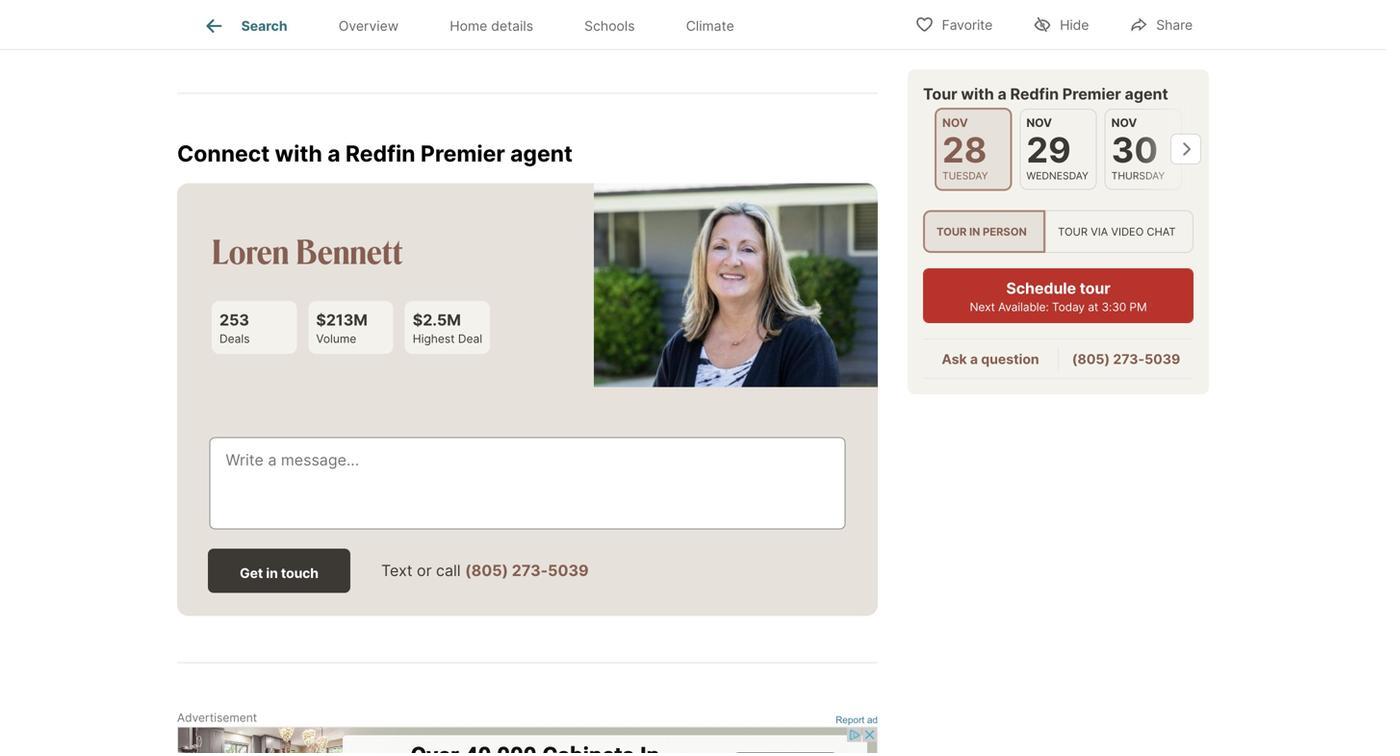 Task type: describe. For each thing, give the bounding box(es) containing it.
overview tab
[[313, 3, 424, 49]]

via
[[1091, 225, 1108, 238]]

overview
[[339, 18, 399, 34]]

video
[[1111, 225, 1144, 238]]

only
[[208, 27, 237, 43]]

report
[[836, 715, 865, 726]]

tour for tour via video chat
[[1058, 225, 1088, 238]]

tour in person
[[937, 225, 1027, 238]]

home details tab
[[424, 3, 559, 49]]

question
[[981, 352, 1039, 368]]

next
[[970, 301, 995, 315]]

add
[[360, 27, 387, 43]]

with for tour
[[961, 85, 994, 104]]

home details
[[450, 18, 533, 34]]

tour for tour with a redfin premier agent
[[923, 85, 958, 104]]

text or call (805) 273-5039
[[381, 562, 589, 580]]

text
[[381, 562, 413, 580]]

0 horizontal spatial 273-
[[512, 562, 548, 580]]

premier for connect with a redfin premier agent
[[421, 140, 505, 167]]

agent for connect with a redfin premier agent
[[510, 140, 573, 167]]

wednesday
[[1027, 170, 1089, 182]]

28
[[943, 129, 987, 171]]

(805) 273-5039
[[1072, 352, 1181, 368]]

tuesday
[[943, 170, 988, 182]]

person
[[983, 225, 1027, 238]]

tour via video chat
[[1058, 225, 1176, 238]]

get
[[240, 566, 263, 582]]

nov 28 tuesday
[[943, 116, 988, 182]]

search
[[241, 18, 287, 34]]

redfin for connect
[[346, 140, 416, 167]]

ask a question link
[[942, 352, 1039, 368]]

at
[[1088, 301, 1099, 315]]

$2.5m highest deal
[[413, 311, 482, 346]]

tour with a redfin premier agent
[[923, 85, 1169, 104]]

partner
[[449, 27, 498, 43]]

hide button
[[1017, 4, 1106, 44]]

ad region
[[177, 727, 878, 754]]

in for tour
[[970, 225, 980, 238]]

30
[[1112, 129, 1158, 171]]

253 deals
[[220, 311, 250, 346]]

connect with a redfin premier agent
[[177, 140, 573, 167]]

favorite
[[942, 17, 993, 33]]

tour
[[1080, 279, 1111, 298]]

this.
[[321, 27, 348, 43]]

available:
[[998, 301, 1049, 315]]

favorite button
[[899, 4, 1009, 44]]

get in touch button
[[208, 549, 350, 593]]

1 vertical spatial (805)
[[465, 562, 508, 580]]

$2.5m
[[413, 311, 461, 330]]

or
[[417, 562, 432, 580]]

0 vertical spatial 5039
[[1145, 352, 1181, 368]]

tab list containing search
[[177, 0, 775, 49]]

nov for 30
[[1112, 116, 1137, 130]]

pm
[[1130, 301, 1147, 315]]

| add a search partner
[[352, 27, 498, 43]]

253
[[220, 311, 249, 330]]

share
[[1157, 17, 1193, 33]]

ad
[[867, 715, 878, 726]]

deals
[[220, 332, 250, 346]]

connect
[[177, 140, 270, 167]]

details
[[491, 18, 533, 34]]

with for connect
[[275, 140, 322, 167]]



Task type: locate. For each thing, give the bounding box(es) containing it.
in right get
[[266, 566, 278, 582]]

3 nov from the left
[[1112, 116, 1137, 130]]

1 vertical spatial premier
[[421, 140, 505, 167]]

1 nov from the left
[[943, 116, 968, 130]]

a
[[390, 27, 398, 43], [998, 85, 1007, 104], [328, 140, 340, 167], [970, 352, 978, 368]]

share button
[[1113, 4, 1209, 44]]

273- down pm
[[1113, 352, 1145, 368]]

1 vertical spatial agent
[[510, 140, 573, 167]]

0 horizontal spatial in
[[266, 566, 278, 582]]

273- right 'call' at the bottom of page
[[512, 562, 548, 580]]

nov up the tuesday
[[943, 116, 968, 130]]

woodland hills redfin agentloren bennett image
[[594, 183, 878, 387]]

1 vertical spatial 273-
[[512, 562, 548, 580]]

0 horizontal spatial (805) 273-5039 link
[[465, 562, 589, 580]]

tour left "person"
[[937, 225, 967, 238]]

next image
[[1171, 134, 1202, 165]]

3:30
[[1102, 301, 1127, 315]]

list box containing tour in person
[[923, 210, 1194, 253]]

schedule tour next available: today at 3:30 pm
[[970, 279, 1147, 315]]

1 horizontal spatial premier
[[1063, 85, 1122, 104]]

you
[[241, 27, 264, 43]]

1 horizontal spatial 5039
[[1145, 352, 1181, 368]]

loren bennett
[[212, 229, 403, 273]]

(805) 273-5039 link down pm
[[1072, 352, 1181, 368]]

2 nov from the left
[[1027, 116, 1052, 130]]

with up nov 28 tuesday
[[961, 85, 994, 104]]

0 vertical spatial with
[[961, 85, 994, 104]]

call
[[436, 562, 461, 580]]

redfin
[[1010, 85, 1059, 104], [346, 140, 416, 167]]

thursday
[[1112, 170, 1165, 182]]

schools
[[585, 18, 635, 34]]

climate
[[686, 18, 734, 34]]

in inside get in touch button
[[266, 566, 278, 582]]

tour up nov 28 tuesday
[[923, 85, 958, 104]]

with right connect
[[275, 140, 322, 167]]

chat
[[1147, 225, 1176, 238]]

agent for tour with a redfin premier agent
[[1125, 85, 1169, 104]]

1 vertical spatial redfin
[[346, 140, 416, 167]]

redfin for tour
[[1010, 85, 1059, 104]]

|
[[352, 27, 356, 43]]

1 horizontal spatial with
[[961, 85, 994, 104]]

schools tab
[[559, 3, 661, 49]]

premier for tour with a redfin premier agent
[[1063, 85, 1122, 104]]

(805) 273-5039 link right 'call' at the bottom of page
[[465, 562, 589, 580]]

loren bennett link
[[212, 229, 403, 273]]

premier
[[1063, 85, 1122, 104], [421, 140, 505, 167]]

29
[[1027, 129, 1071, 171]]

nov for 29
[[1027, 116, 1052, 130]]

0 vertical spatial in
[[970, 225, 980, 238]]

tab list
[[177, 0, 775, 49]]

0 horizontal spatial with
[[275, 140, 322, 167]]

agent
[[1125, 85, 1169, 104], [510, 140, 573, 167]]

5039
[[1145, 352, 1181, 368], [548, 562, 589, 580]]

nov up thursday
[[1112, 116, 1137, 130]]

touch
[[281, 566, 319, 582]]

bennett
[[296, 229, 403, 273]]

search
[[401, 27, 446, 43]]

volume
[[316, 332, 356, 346]]

1 horizontal spatial (805) 273-5039 link
[[1072, 352, 1181, 368]]

hide
[[1060, 17, 1089, 33]]

1 horizontal spatial (805)
[[1072, 352, 1110, 368]]

nov inside nov 30 thursday
[[1112, 116, 1137, 130]]

0 horizontal spatial premier
[[421, 140, 505, 167]]

with
[[961, 85, 994, 104], [275, 140, 322, 167]]

get in touch
[[240, 566, 319, 582]]

0 vertical spatial premier
[[1063, 85, 1122, 104]]

list box
[[923, 210, 1194, 253]]

search link
[[203, 14, 287, 38]]

tour
[[923, 85, 958, 104], [937, 225, 967, 238], [1058, 225, 1088, 238]]

(805) right 'call' at the bottom of page
[[465, 562, 508, 580]]

0 horizontal spatial nov
[[943, 116, 968, 130]]

ask
[[942, 352, 967, 368]]

0 vertical spatial redfin
[[1010, 85, 1059, 104]]

0 horizontal spatial (805)
[[465, 562, 508, 580]]

1 horizontal spatial redfin
[[1010, 85, 1059, 104]]

273-
[[1113, 352, 1145, 368], [512, 562, 548, 580]]

2 horizontal spatial nov
[[1112, 116, 1137, 130]]

climate tab
[[661, 3, 760, 49]]

nov 29 wednesday
[[1027, 116, 1089, 182]]

tour for tour in person
[[937, 225, 967, 238]]

(805)
[[1072, 352, 1110, 368], [465, 562, 508, 580]]

0 horizontal spatial agent
[[510, 140, 573, 167]]

1 vertical spatial in
[[266, 566, 278, 582]]

nov 30 thursday
[[1112, 116, 1165, 182]]

1 horizontal spatial nov
[[1027, 116, 1052, 130]]

a for |
[[390, 27, 398, 43]]

0 vertical spatial (805) 273-5039 link
[[1072, 352, 1181, 368]]

schedule
[[1006, 279, 1076, 298]]

nov down tour with a redfin premier agent
[[1027, 116, 1052, 130]]

0 vertical spatial 273-
[[1113, 352, 1145, 368]]

add a search partner button
[[360, 27, 498, 43]]

can
[[268, 27, 291, 43]]

1 horizontal spatial in
[[970, 225, 980, 238]]

today
[[1052, 301, 1085, 315]]

None button
[[935, 108, 1012, 191], [1020, 109, 1097, 190], [1105, 109, 1182, 190], [935, 108, 1012, 191], [1020, 109, 1097, 190], [1105, 109, 1182, 190]]

home
[[450, 18, 487, 34]]

(805) down at
[[1072, 352, 1110, 368]]

1 vertical spatial (805) 273-5039 link
[[465, 562, 589, 580]]

in left "person"
[[970, 225, 980, 238]]

Write a message... text field
[[226, 449, 830, 518]]

(805) 273-5039 link
[[1072, 352, 1181, 368], [465, 562, 589, 580]]

1 horizontal spatial 273-
[[1113, 352, 1145, 368]]

0 vertical spatial agent
[[1125, 85, 1169, 104]]

report ad
[[836, 715, 878, 726]]

$213m volume
[[316, 311, 368, 346]]

a for tour
[[998, 85, 1007, 104]]

0 horizontal spatial redfin
[[346, 140, 416, 167]]

ask a question
[[942, 352, 1039, 368]]

0 vertical spatial (805)
[[1072, 352, 1110, 368]]

tour left via
[[1058, 225, 1088, 238]]

nov
[[943, 116, 968, 130], [1027, 116, 1052, 130], [1112, 116, 1137, 130]]

deal
[[458, 332, 482, 346]]

nov inside nov 29 wednesday
[[1027, 116, 1052, 130]]

$213m
[[316, 311, 368, 330]]

advertisement
[[177, 711, 257, 725]]

1 vertical spatial with
[[275, 140, 322, 167]]

nov for 28
[[943, 116, 968, 130]]

highest
[[413, 332, 455, 346]]

loren
[[212, 229, 289, 273]]

nov inside nov 28 tuesday
[[943, 116, 968, 130]]

report ad button
[[836, 715, 878, 730]]

1 vertical spatial 5039
[[548, 562, 589, 580]]

only you can see this.
[[208, 27, 348, 43]]

see
[[294, 27, 317, 43]]

a for connect
[[328, 140, 340, 167]]

in
[[970, 225, 980, 238], [266, 566, 278, 582]]

in for get
[[266, 566, 278, 582]]

0 horizontal spatial 5039
[[548, 562, 589, 580]]

1 horizontal spatial agent
[[1125, 85, 1169, 104]]



Task type: vqa. For each thing, say whether or not it's contained in the screenshot.


